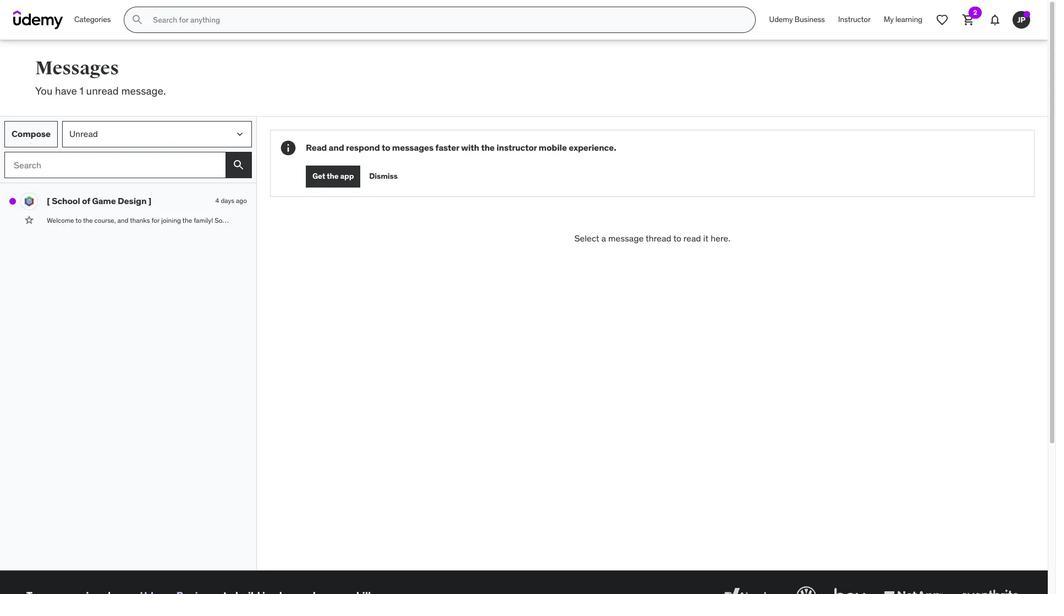 Task type: describe. For each thing, give the bounding box(es) containing it.
wait
[[518, 216, 531, 224]]

mark as important image
[[24, 214, 35, 225]]

if
[[743, 216, 746, 224]]

wishlist image
[[936, 13, 949, 26]]

your
[[675, 216, 688, 224]]

all
[[659, 216, 666, 224]]

hesitate
[[958, 216, 982, 224]]

see
[[540, 216, 550, 224]]

unread
[[86, 84, 119, 97]]

here.
[[711, 233, 731, 244]]

hello!
[[1002, 216, 1018, 224]]

my learning
[[884, 14, 923, 24]]

jp link
[[1009, 7, 1035, 33]]

the left way, on the top of page
[[836, 216, 845, 224]]

1 you from the left
[[568, 216, 578, 224]]

to left see on the right top
[[532, 216, 538, 224]]

be
[[248, 216, 256, 224]]

messages
[[392, 142, 434, 153]]

design
[[118, 195, 147, 206]]

soon
[[215, 216, 230, 224]]

we
[[861, 216, 870, 224]]

ago
[[236, 197, 247, 205]]

how
[[283, 216, 295, 224]]

Search for anything text field
[[151, 10, 742, 29]]

thanks
[[130, 216, 150, 224]]

of inside button
[[82, 195, 90, 206]]

always
[[882, 216, 902, 224]]

faster
[[436, 142, 459, 153]]

box image
[[832, 584, 869, 594]]

the left 'instructor'
[[481, 142, 495, 153]]

[
[[47, 195, 50, 206]]

to left read
[[674, 233, 682, 244]]

sure
[[620, 216, 632, 224]]

to left say
[[983, 216, 990, 224]]

instructor
[[838, 14, 871, 24]]

you
[[35, 84, 53, 97]]

volkswagen image
[[795, 584, 819, 594]]

us.
[[719, 216, 728, 224]]

dismiss button
[[369, 165, 398, 187]]

compose button
[[4, 121, 58, 147]]

welcome to the course, and thanks for joining the family! soon you'll be learning how easy it is to create incredible camera movements in arcade.studio. we can't wait to see what you create! make sure to share all of your work with us. and if you have any questions along the way, we are always here to help, don't hesitate to say hello!
[[47, 216, 1018, 224]]

is
[[317, 216, 322, 224]]

easy
[[297, 216, 310, 224]]

notifications image
[[989, 13, 1002, 26]]

message
[[608, 233, 644, 244]]

Search text field
[[4, 152, 226, 178]]

dismiss
[[369, 171, 398, 181]]

get
[[313, 171, 325, 181]]

here
[[903, 216, 917, 224]]

1 vertical spatial learning
[[257, 216, 281, 224]]

the right get at top left
[[327, 171, 339, 181]]

can't
[[503, 216, 517, 224]]

in
[[442, 216, 447, 224]]

message.
[[121, 84, 166, 97]]

welcome
[[47, 216, 74, 224]]

create!
[[580, 216, 600, 224]]

to right "here" at right top
[[918, 216, 924, 224]]

the left family!
[[182, 216, 192, 224]]

my
[[884, 14, 894, 24]]

compose
[[12, 128, 51, 139]]

incredible
[[351, 216, 380, 224]]

4 days ago
[[215, 197, 247, 205]]

[ school of game design ]
[[47, 195, 151, 206]]

select
[[575, 233, 600, 244]]

udemy business
[[769, 14, 825, 24]]

don't
[[942, 216, 957, 224]]

school
[[52, 195, 80, 206]]

read and respond to messages faster with the instructor mobile experience.
[[306, 142, 616, 153]]

business
[[795, 14, 825, 24]]

select a message thread to read it here.
[[575, 233, 731, 244]]



Task type: vqa. For each thing, say whether or not it's contained in the screenshot.
Search for anything text field
yes



Task type: locate. For each thing, give the bounding box(es) containing it.
0 horizontal spatial have
[[55, 84, 77, 97]]

categories
[[74, 14, 111, 24]]

2
[[974, 8, 977, 17]]

udemy business link
[[763, 7, 832, 33]]

get the app link
[[306, 165, 361, 187]]

you right what
[[568, 216, 578, 224]]

any
[[775, 216, 786, 224]]

what
[[552, 216, 566, 224]]

shopping cart with 2 items image
[[962, 13, 976, 26]]

learning right my
[[896, 14, 923, 24]]

jp
[[1018, 15, 1026, 25]]

1 vertical spatial with
[[705, 216, 718, 224]]

0 vertical spatial and
[[329, 142, 344, 153]]

mark as read image
[[9, 198, 16, 204]]

read
[[306, 142, 327, 153]]

to right is
[[323, 216, 330, 224]]

0 horizontal spatial it
[[312, 216, 316, 224]]

app
[[340, 171, 354, 181]]

camera
[[382, 216, 404, 224]]

0 horizontal spatial with
[[461, 142, 479, 153]]

udemy image
[[13, 10, 63, 29]]

create
[[331, 216, 350, 224]]

read
[[684, 233, 701, 244]]

to right respond at top
[[382, 142, 390, 153]]

2 link
[[956, 7, 982, 33]]

0 vertical spatial it
[[312, 216, 316, 224]]

course,
[[94, 216, 116, 224]]

movements
[[406, 216, 440, 224]]

1 horizontal spatial you
[[748, 216, 758, 224]]

of right all
[[668, 216, 673, 224]]

4
[[215, 197, 219, 205]]

categories button
[[68, 7, 117, 33]]

mobile
[[539, 142, 567, 153]]

you
[[568, 216, 578, 224], [748, 216, 758, 224]]

udemy
[[769, 14, 793, 24]]

joining
[[161, 216, 181, 224]]

2 you from the left
[[748, 216, 758, 224]]

game
[[92, 195, 116, 206]]

work
[[689, 216, 704, 224]]

0 horizontal spatial and
[[117, 216, 128, 224]]

for
[[152, 216, 160, 224]]

my learning link
[[877, 7, 929, 33]]

family!
[[194, 216, 213, 224]]

learning
[[896, 14, 923, 24], [257, 216, 281, 224]]

instructor
[[497, 142, 537, 153]]

a
[[602, 233, 606, 244]]

it
[[312, 216, 316, 224], [703, 233, 709, 244]]

and
[[729, 216, 741, 224]]

are
[[871, 216, 881, 224]]

1 vertical spatial it
[[703, 233, 709, 244]]

help,
[[926, 216, 940, 224]]

1 vertical spatial of
[[668, 216, 673, 224]]

submit search image
[[131, 13, 144, 26]]

make
[[602, 216, 618, 224]]

arcade.studio.
[[449, 216, 490, 224]]

you have alerts image
[[1024, 11, 1031, 18]]

of
[[82, 195, 90, 206], [668, 216, 673, 224]]

get the app
[[313, 171, 354, 181]]

0 vertical spatial have
[[55, 84, 77, 97]]

with
[[461, 142, 479, 153], [705, 216, 718, 224]]

days
[[221, 197, 234, 205]]

]
[[148, 195, 151, 206]]

have left the any
[[760, 216, 774, 224]]

with right faster
[[461, 142, 479, 153]]

eventbrite image
[[958, 584, 1022, 594]]

0 horizontal spatial of
[[82, 195, 90, 206]]

1 horizontal spatial have
[[760, 216, 774, 224]]

you'll
[[232, 216, 247, 224]]

0 horizontal spatial learning
[[257, 216, 281, 224]]

netapp image
[[882, 584, 945, 594]]

of left game
[[82, 195, 90, 206]]

messages you have 1 unread message.
[[35, 57, 166, 97]]

[ school of game design ] button
[[47, 195, 211, 206]]

messages
[[35, 57, 119, 80]]

learning inside my learning link
[[896, 14, 923, 24]]

questions
[[787, 216, 816, 224]]

to right sure
[[634, 216, 640, 224]]

1
[[80, 84, 84, 97]]

experience.
[[569, 142, 616, 153]]

1 horizontal spatial it
[[703, 233, 709, 244]]

way,
[[847, 216, 860, 224]]

to
[[382, 142, 390, 153], [76, 216, 82, 224], [323, 216, 330, 224], [532, 216, 538, 224], [634, 216, 640, 224], [918, 216, 924, 224], [983, 216, 990, 224], [674, 233, 682, 244]]

to right the welcome
[[76, 216, 82, 224]]

1 vertical spatial have
[[760, 216, 774, 224]]

and right read
[[329, 142, 344, 153]]

nasdaq image
[[718, 584, 781, 594]]

it right read
[[703, 233, 709, 244]]

and left thanks
[[117, 216, 128, 224]]

respond
[[346, 142, 380, 153]]

1 horizontal spatial learning
[[896, 14, 923, 24]]

have left '1'
[[55, 84, 77, 97]]

instructor link
[[832, 7, 877, 33]]

the
[[481, 142, 495, 153], [327, 171, 339, 181], [83, 216, 93, 224], [182, 216, 192, 224], [836, 216, 845, 224]]

have inside messages you have 1 unread message.
[[55, 84, 77, 97]]

we
[[492, 216, 501, 224]]

1 horizontal spatial of
[[668, 216, 673, 224]]

along
[[818, 216, 834, 224]]

share
[[641, 216, 658, 224]]

search image
[[232, 158, 245, 171]]

0 vertical spatial of
[[82, 195, 90, 206]]

have
[[55, 84, 77, 97], [760, 216, 774, 224]]

1 vertical spatial and
[[117, 216, 128, 224]]

and
[[329, 142, 344, 153], [117, 216, 128, 224]]

thread
[[646, 233, 672, 244]]

0 vertical spatial learning
[[896, 14, 923, 24]]

the left the course,
[[83, 216, 93, 224]]

0 vertical spatial with
[[461, 142, 479, 153]]

1 horizontal spatial with
[[705, 216, 718, 224]]

1 horizontal spatial and
[[329, 142, 344, 153]]

say
[[991, 216, 1001, 224]]

0 horizontal spatial you
[[568, 216, 578, 224]]

you right if
[[748, 216, 758, 224]]

with left us.
[[705, 216, 718, 224]]

it left is
[[312, 216, 316, 224]]

learning right be at the left of the page
[[257, 216, 281, 224]]



